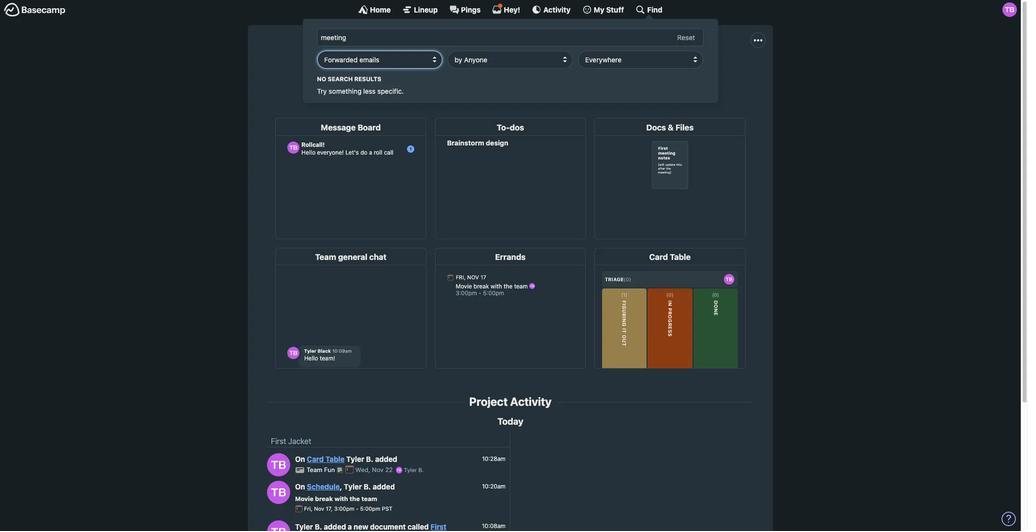 Task type: locate. For each thing, give the bounding box(es) containing it.
0 vertical spatial jacket
[[504, 44, 553, 63]]

2 tyler black image from the top
[[267, 481, 290, 504]]

first
[[469, 44, 501, 63], [271, 437, 286, 446], [431, 522, 447, 531]]

nov left 17,
[[314, 506, 324, 512]]

first jacket let's create the first jacket of the company! i am thinking rabits and strips and colors! a lot of colors!
[[333, 44, 689, 75]]

of right jacket
[[428, 66, 435, 75]]

1 horizontal spatial of
[[656, 66, 663, 75]]

2 horizontal spatial first
[[469, 44, 501, 63]]

10:20am
[[482, 483, 506, 490]]

0 horizontal spatial nov
[[314, 506, 324, 512]]

17,
[[326, 506, 333, 512]]

the left "first"
[[376, 66, 387, 75]]

activity inside main element
[[544, 5, 571, 14]]

the
[[376, 66, 387, 75], [437, 66, 448, 75], [350, 495, 360, 502]]

activity left "my"
[[544, 5, 571, 14]]

b. left notes
[[315, 522, 322, 531]]

and right strips
[[592, 66, 605, 75]]

on schedule ,       tyler b. added
[[295, 482, 395, 491]]

rabits
[[533, 66, 553, 75]]

10:28am element
[[482, 455, 506, 462]]

of
[[428, 66, 435, 75], [656, 66, 663, 75]]

-
[[356, 506, 359, 512]]

let's
[[333, 66, 350, 75]]

0 vertical spatial tyler black image
[[267, 453, 290, 476]]

added for tyler b. added
[[375, 455, 398, 464]]

movie break with the team fri, nov 17, 3:00pm -     5:00pm pst
[[295, 495, 393, 512]]

and
[[555, 66, 568, 75], [592, 66, 605, 75]]

of right the lot
[[656, 66, 663, 75]]

jacket inside "first jacket let's create the first jacket of the company! i am thinking rabits and strips and colors! a lot of colors!"
[[504, 44, 553, 63]]

1 vertical spatial nov
[[314, 506, 324, 512]]

am
[[491, 66, 501, 75]]

10:20am element
[[482, 483, 506, 490]]

0 vertical spatial added
[[375, 455, 398, 464]]

on up the movie
[[295, 482, 305, 491]]

card table link
[[307, 455, 345, 464]]

main element
[[0, 0, 1021, 103]]

1 vertical spatial activity
[[510, 395, 552, 408]]

added up "22"
[[375, 455, 398, 464]]

1 horizontal spatial colors!
[[665, 66, 689, 75]]

0 horizontal spatial colors!
[[607, 66, 630, 75]]

colors! right the lot
[[665, 66, 689, 75]]

pings
[[461, 5, 481, 14]]

tyler black image inside main element
[[1003, 2, 1018, 17]]

something
[[329, 87, 362, 95]]

schedule
[[307, 482, 340, 491]]

tyler up wed,
[[347, 455, 364, 464]]

none reset field inside main element
[[673, 32, 701, 44]]

first
[[389, 66, 403, 75]]

1 vertical spatial on
[[295, 482, 305, 491]]

b. up team
[[364, 482, 371, 491]]

my
[[594, 5, 605, 14]]

first jacket
[[271, 437, 311, 446]]

1 vertical spatial first
[[271, 437, 286, 446]]

0 vertical spatial activity
[[544, 5, 571, 14]]

my stuff button
[[583, 5, 624, 14]]

create
[[352, 66, 374, 75]]

wed, nov 22
[[356, 466, 395, 474]]

b. right "22"
[[419, 467, 424, 473]]

pings button
[[450, 5, 481, 14]]

2 horizontal spatial the
[[437, 66, 448, 75]]

the left company!
[[437, 66, 448, 75]]

home
[[370, 5, 391, 14]]

colors! left the a
[[607, 66, 630, 75]]

break
[[315, 495, 333, 502]]

first for first meeting notes
[[431, 522, 447, 531]]

2 vertical spatial first
[[431, 522, 447, 531]]

and left strips
[[555, 66, 568, 75]]

first for first jacket let's create the first jacket of the company! i am thinking rabits and strips and colors! a lot of colors!
[[469, 44, 501, 63]]

10:08am element
[[482, 522, 506, 530]]

added left a
[[324, 522, 346, 531]]

project
[[470, 395, 508, 408]]

,
[[340, 482, 342, 491]]

2 on from the top
[[295, 482, 305, 491]]

tyler
[[347, 455, 364, 464], [404, 467, 417, 473], [344, 482, 362, 491], [295, 522, 313, 531]]

0 vertical spatial first
[[469, 44, 501, 63]]

company!
[[450, 66, 485, 75]]

1 horizontal spatial first
[[431, 522, 447, 531]]

try something less specific. alert
[[317, 75, 704, 96]]

no search results try something less specific.
[[317, 75, 404, 95]]

switch accounts image
[[4, 2, 66, 17]]

0 vertical spatial tyler black image
[[1003, 2, 1018, 17]]

1 tyler black image from the top
[[267, 453, 290, 476]]

team fun
[[307, 466, 337, 474]]

stuff
[[607, 5, 624, 14]]

nov left "22"
[[372, 466, 384, 474]]

first inside the first meeting notes
[[431, 522, 447, 531]]

project activity
[[470, 395, 552, 408]]

home link
[[359, 5, 391, 14]]

movie
[[295, 495, 314, 502]]

0 horizontal spatial of
[[428, 66, 435, 75]]

1 vertical spatial tyler black image
[[267, 481, 290, 504]]

on left card
[[295, 455, 305, 464]]

tyler black image
[[267, 453, 290, 476], [267, 481, 290, 504]]

nov
[[372, 466, 384, 474], [314, 506, 324, 512]]

document
[[370, 522, 406, 531]]

added down "22"
[[373, 482, 395, 491]]

on
[[295, 455, 305, 464], [295, 482, 305, 491]]

jacket up thinking
[[504, 44, 553, 63]]

1 on from the top
[[295, 455, 305, 464]]

0 horizontal spatial jacket
[[288, 437, 311, 446]]

tyler black image down the first jacket
[[267, 453, 290, 476]]

1 and from the left
[[555, 66, 568, 75]]

0 vertical spatial nov
[[372, 466, 384, 474]]

tyler down fri,
[[295, 522, 313, 531]]

0 horizontal spatial and
[[555, 66, 568, 75]]

activity up the today
[[510, 395, 552, 408]]

0 horizontal spatial first
[[271, 437, 286, 446]]

hey!
[[504, 5, 521, 14]]

first inside "first jacket let's create the first jacket of the company! i am thinking rabits and strips and colors! a lot of colors!"
[[469, 44, 501, 63]]

None reset field
[[673, 32, 701, 44]]

1 vertical spatial jacket
[[288, 437, 311, 446]]

tyler black image
[[1003, 2, 1018, 17], [396, 467, 403, 473]]

Search for… search field
[[317, 29, 704, 46]]

i
[[487, 66, 489, 75]]

1 horizontal spatial jacket
[[504, 44, 553, 63]]

jacket
[[405, 66, 426, 75]]

tyler black image left the movie
[[267, 481, 290, 504]]

0 horizontal spatial the
[[350, 495, 360, 502]]

2 colors! from the left
[[665, 66, 689, 75]]

tyler right "22"
[[404, 467, 417, 473]]

0 vertical spatial on
[[295, 455, 305, 464]]

1 horizontal spatial tyler black image
[[1003, 2, 1018, 17]]

b.
[[366, 455, 374, 464], [419, 467, 424, 473], [364, 482, 371, 491], [315, 522, 322, 531]]

1 horizontal spatial and
[[592, 66, 605, 75]]

first meeting notes
[[295, 522, 447, 531]]

card
[[307, 455, 324, 464]]

the up -
[[350, 495, 360, 502]]

no
[[317, 75, 327, 82]]

colors!
[[607, 66, 630, 75], [665, 66, 689, 75]]

jacket up card
[[288, 437, 311, 446]]

1 vertical spatial tyler black image
[[396, 467, 403, 473]]

added
[[375, 455, 398, 464], [373, 482, 395, 491], [324, 522, 346, 531]]

activity
[[544, 5, 571, 14], [510, 395, 552, 408]]

results
[[355, 75, 382, 82]]

jacket
[[504, 44, 553, 63], [288, 437, 311, 446]]

schedule link
[[307, 482, 340, 491]]

3:00pm
[[334, 506, 355, 512]]

1 colors! from the left
[[607, 66, 630, 75]]

1 vertical spatial added
[[373, 482, 395, 491]]



Task type: describe. For each thing, give the bounding box(es) containing it.
tyler black image for on schedule ,       tyler b. added
[[267, 481, 290, 504]]

on for on card table tyler b. added
[[295, 455, 305, 464]]

on for on schedule ,       tyler b. added
[[295, 482, 305, 491]]

first jacket link
[[271, 437, 311, 446]]

1 horizontal spatial nov
[[372, 466, 384, 474]]

find
[[648, 5, 663, 14]]

a
[[632, 66, 637, 75]]

strips
[[570, 66, 590, 75]]

1 of from the left
[[428, 66, 435, 75]]

2 of from the left
[[656, 66, 663, 75]]

tyler b. added a new document called
[[295, 522, 431, 531]]

try
[[317, 87, 327, 95]]

specific.
[[378, 87, 404, 95]]

thinking
[[503, 66, 531, 75]]

first meeting notes link
[[295, 522, 447, 531]]

people on this project element
[[530, 77, 558, 106]]

find button
[[636, 5, 663, 14]]

lot
[[640, 66, 654, 75]]

search
[[328, 75, 353, 82]]

wed,
[[356, 466, 371, 474]]

0 horizontal spatial tyler black image
[[396, 467, 403, 473]]

b. up wed, nov 22
[[366, 455, 374, 464]]

added for ,       tyler b. added
[[373, 482, 395, 491]]

nov inside movie break with the team fri, nov 17, 3:00pm -     5:00pm pst
[[314, 506, 324, 512]]

with
[[335, 495, 348, 502]]

notes
[[326, 531, 346, 531]]

new
[[354, 522, 369, 531]]

a
[[348, 522, 352, 531]]

my stuff
[[594, 5, 624, 14]]

fri,
[[304, 506, 313, 512]]

less
[[364, 87, 376, 95]]

pst
[[382, 506, 393, 512]]

5:00pm
[[360, 506, 381, 512]]

hey! button
[[493, 3, 521, 14]]

table
[[326, 455, 345, 464]]

lineup link
[[403, 5, 438, 14]]

first for first jacket
[[271, 437, 286, 446]]

22
[[386, 466, 393, 474]]

tyler right the ,
[[344, 482, 362, 491]]

lineup
[[414, 5, 438, 14]]

1 horizontal spatial the
[[376, 66, 387, 75]]

team
[[362, 495, 377, 502]]

tyler b.
[[403, 467, 424, 473]]

the inside movie break with the team fri, nov 17, 3:00pm -     5:00pm pst
[[350, 495, 360, 502]]

2 and from the left
[[592, 66, 605, 75]]

jacket for first jacket
[[288, 437, 311, 446]]

jacket for first jacket let's create the first jacket of the company! i am thinking rabits and strips and colors! a lot of colors!
[[504, 44, 553, 63]]

activity link
[[532, 5, 571, 14]]

10:28am
[[482, 455, 506, 462]]

on card table tyler b. added
[[295, 455, 398, 464]]

fun
[[324, 466, 335, 474]]

tyler black image for on card table tyler b. added
[[267, 453, 290, 476]]

meeting
[[295, 531, 324, 531]]

team
[[307, 466, 323, 474]]

movie break with the team link
[[295, 495, 377, 502]]

2 vertical spatial added
[[324, 522, 346, 531]]

10:08am
[[482, 522, 506, 530]]

today
[[498, 416, 524, 427]]

called
[[408, 522, 429, 531]]



Task type: vqa. For each thing, say whether or not it's contained in the screenshot.
10:08am ELEMENT
yes



